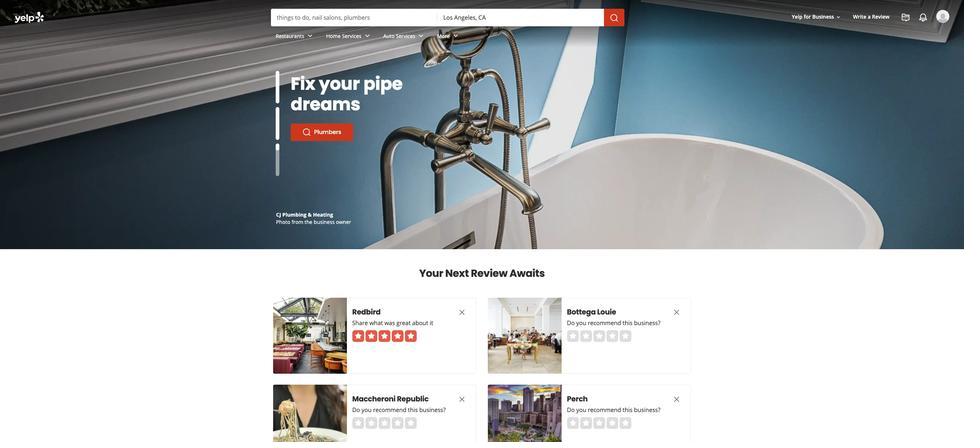 Task type: locate. For each thing, give the bounding box(es) containing it.
0 horizontal spatial review
[[471, 266, 508, 281]]

1 vertical spatial review
[[471, 266, 508, 281]]

select slide image left fix on the left of page
[[276, 71, 280, 104]]

owner
[[336, 219, 351, 225], [336, 219, 351, 225]]

24 chevron down v2 image right auto services
[[417, 32, 426, 40]]

rating element down maccheroni republic
[[353, 417, 417, 429]]

this down bottega louie link
[[623, 319, 633, 327]]

Find text field
[[277, 14, 432, 22]]

do down maccheroni
[[353, 406, 360, 414]]

review for a
[[873, 13, 890, 20]]

this for republic
[[408, 406, 418, 414]]

write
[[854, 13, 867, 20]]

1 24 chevron down v2 image from the left
[[306, 32, 315, 40]]

(no rating) image
[[568, 330, 632, 342], [353, 417, 417, 429], [568, 417, 632, 429]]

business? down republic
[[420, 406, 446, 414]]

share
[[353, 319, 368, 327]]

rating element
[[568, 330, 632, 342], [353, 417, 417, 429], [568, 417, 632, 429]]

this
[[623, 319, 633, 327], [408, 406, 418, 414], [623, 406, 633, 414]]

fix your pipe dreams
[[291, 72, 403, 117]]

do for maccheroni
[[353, 406, 360, 414]]

2 24 chevron down v2 image from the left
[[363, 32, 372, 40]]

this down republic
[[408, 406, 418, 414]]

do you recommend this business? for louie
[[568, 319, 661, 327]]

cj plumbing & heating photo from the business owner
[[276, 211, 351, 225]]

chimney
[[314, 107, 341, 116], [304, 211, 326, 218]]

None field
[[277, 14, 432, 22], [444, 14, 599, 22]]

business
[[314, 219, 335, 225], [314, 219, 335, 225]]

perch
[[568, 394, 588, 404]]

1 vertical spatial select slide image
[[276, 107, 280, 140]]

business?
[[635, 319, 661, 327], [420, 406, 446, 414], [635, 406, 661, 414]]

select slide image left 24 search v2 image
[[276, 107, 280, 140]]

review right a in the right top of the page
[[873, 13, 890, 20]]

1 select slide image from the top
[[276, 71, 280, 104]]

dismiss card image
[[458, 395, 467, 404]]

rating element for bottega
[[568, 330, 632, 342]]

&
[[308, 211, 312, 218]]

24 chevron down v2 image right the restaurants
[[306, 32, 315, 40]]

24 chevron down v2 image inside more link
[[452, 32, 460, 40]]

services
[[342, 32, 362, 39], [396, 32, 416, 39]]

services right home on the left
[[342, 32, 362, 39]]

blackburn
[[276, 211, 302, 218]]

the
[[376, 72, 406, 96], [305, 219, 313, 225], [305, 219, 313, 225]]

it
[[430, 319, 434, 327]]

photo inside cj plumbing & heating photo from the business owner
[[276, 219, 290, 225]]

owner inside blackburn chimney photo from the business owner
[[336, 219, 351, 225]]

write a review
[[854, 13, 890, 20]]

you down maccheroni
[[362, 406, 372, 414]]

review
[[873, 13, 890, 20], [471, 266, 508, 281]]

you for bottega
[[577, 319, 587, 327]]

1 none field from the left
[[277, 14, 432, 22]]

1 services from the left
[[342, 32, 362, 39]]

photo of perch image
[[488, 385, 562, 442]]

chimney sweep link
[[291, 103, 372, 121]]

yelp for business button
[[790, 10, 845, 24]]

dismiss card image for perch
[[673, 395, 682, 404]]

2 none field from the left
[[444, 14, 599, 22]]

None radio
[[568, 330, 579, 342], [607, 330, 619, 342], [366, 417, 378, 429], [379, 417, 391, 429], [405, 417, 417, 429], [568, 417, 579, 429], [594, 417, 606, 429], [607, 417, 619, 429], [620, 417, 632, 429], [568, 330, 579, 342], [607, 330, 619, 342], [366, 417, 378, 429], [379, 417, 391, 429], [405, 417, 417, 429], [568, 417, 579, 429], [594, 417, 606, 429], [607, 417, 619, 429], [620, 417, 632, 429]]

0 vertical spatial chimney
[[314, 107, 341, 116]]

recommend down the perch link
[[588, 406, 622, 414]]

3 24 chevron down v2 image from the left
[[417, 32, 426, 40]]

from
[[292, 219, 303, 225], [292, 219, 303, 225]]

you down bottega
[[577, 319, 587, 327]]

dreams
[[291, 92, 361, 117]]

review right next
[[471, 266, 508, 281]]

restaurants
[[276, 32, 305, 39]]

great
[[397, 319, 411, 327]]

5 star rating image
[[353, 330, 417, 342]]

24 chevron down v2 image inside restaurants "link"
[[306, 32, 315, 40]]

recommend down maccheroni republic
[[374, 406, 407, 414]]

blackburn chimney link
[[276, 211, 326, 218]]

business? down bottega louie link
[[635, 319, 661, 327]]

1 vertical spatial chimney
[[304, 211, 326, 218]]

do down perch
[[568, 406, 575, 414]]

do down bottega
[[568, 319, 575, 327]]

bottega louie link
[[568, 307, 659, 317]]

select slide image
[[276, 71, 280, 104], [276, 107, 280, 140]]

24 chevron down v2 image for more
[[452, 32, 460, 40]]

services right the 'auto'
[[396, 32, 416, 39]]

rating element for maccheroni
[[353, 417, 417, 429]]

heating
[[313, 211, 333, 218]]

yelp for business
[[793, 13, 835, 20]]

do you recommend this business? down the maccheroni republic "link"
[[353, 406, 446, 414]]

your
[[319, 72, 360, 96]]

24 chevron down v2 image for auto services
[[417, 32, 426, 40]]

24 chevron down v2 image left the 'auto'
[[363, 32, 372, 40]]

do you recommend this business? down bottega louie link
[[568, 319, 661, 327]]

the inside cj plumbing & heating photo from the business owner
[[305, 219, 313, 225]]

(no rating) image down bottega louie
[[568, 330, 632, 342]]

business categories element
[[270, 26, 950, 48]]

give
[[291, 72, 331, 96]]

pipe
[[364, 72, 403, 96]]

this down the perch link
[[623, 406, 633, 414]]

redbird
[[353, 307, 381, 317]]

you for maccheroni
[[362, 406, 372, 414]]

rating element down bottega louie
[[568, 330, 632, 342]]

1 horizontal spatial none field
[[444, 14, 599, 22]]

(no rating) image down maccheroni republic
[[353, 417, 417, 429]]

chimney inside chimney sweep link
[[314, 107, 341, 116]]

from inside cj plumbing & heating photo from the business owner
[[292, 219, 303, 225]]

chimney inside blackburn chimney photo from the business owner
[[304, 211, 326, 218]]

plumbers link
[[291, 124, 353, 141]]

do
[[568, 319, 575, 327], [353, 406, 360, 414], [568, 406, 575, 414]]

4 24 chevron down v2 image from the left
[[452, 32, 460, 40]]

services for home services
[[342, 32, 362, 39]]

(no rating) image down the perch link
[[568, 417, 632, 429]]

0 vertical spatial select slide image
[[276, 71, 280, 104]]

recommend
[[588, 319, 622, 327], [374, 406, 407, 414], [588, 406, 622, 414]]

24 chevron down v2 image inside auto services link
[[417, 32, 426, 40]]

your
[[420, 266, 444, 281]]

cj plumbing & heating link
[[276, 211, 333, 218]]

yelp
[[793, 13, 803, 20]]

plumbing
[[283, 211, 307, 218]]

dismiss card image for bottega louie
[[673, 308, 682, 317]]

sweep
[[342, 107, 361, 116]]

dismiss card image
[[458, 308, 467, 317], [673, 308, 682, 317], [673, 395, 682, 404]]

more
[[437, 32, 450, 39]]

1 horizontal spatial review
[[873, 13, 890, 20]]

you
[[577, 319, 587, 327], [362, 406, 372, 414], [577, 406, 587, 414]]

review inside write a review link
[[873, 13, 890, 20]]

more link
[[432, 26, 466, 48]]

auto services
[[384, 32, 416, 39]]

photo
[[276, 219, 290, 225], [276, 219, 290, 225]]

write a review link
[[851, 10, 893, 24]]

24 chevron down v2 image inside home services link
[[363, 32, 372, 40]]

chimney sweep
[[314, 107, 361, 116]]

24 chevron down v2 image
[[306, 32, 315, 40], [363, 32, 372, 40], [417, 32, 426, 40], [452, 32, 460, 40]]

do you recommend this business?
[[568, 319, 661, 327], [353, 406, 446, 414], [568, 406, 661, 414]]

0 horizontal spatial none field
[[277, 14, 432, 22]]

1 horizontal spatial services
[[396, 32, 416, 39]]

None radio
[[581, 330, 592, 342], [594, 330, 606, 342], [620, 330, 632, 342], [353, 417, 364, 429], [392, 417, 404, 429], [581, 417, 592, 429], [581, 330, 592, 342], [594, 330, 606, 342], [620, 330, 632, 342], [353, 417, 364, 429], [392, 417, 404, 429], [581, 417, 592, 429]]

None search field
[[0, 0, 965, 54], [271, 9, 626, 26], [0, 0, 965, 54], [271, 9, 626, 26]]

24 chevron down v2 image right more
[[452, 32, 460, 40]]

0 vertical spatial review
[[873, 13, 890, 20]]

business
[[813, 13, 835, 20]]

recommend for republic
[[374, 406, 407, 414]]

2 services from the left
[[396, 32, 416, 39]]

recommend down louie
[[588, 319, 622, 327]]

do you recommend this business? for republic
[[353, 406, 446, 414]]

for
[[804, 13, 812, 20]]

0 horizontal spatial services
[[342, 32, 362, 39]]



Task type: vqa. For each thing, say whether or not it's contained in the screenshot.
Thai BUTTON
no



Task type: describe. For each thing, give the bounding box(es) containing it.
24 search v2 image
[[303, 107, 311, 116]]

your next review awaits
[[420, 266, 545, 281]]

cj
[[276, 211, 281, 218]]

share what was great about it
[[353, 319, 434, 327]]

soot
[[334, 72, 373, 96]]

business? for republic
[[420, 406, 446, 414]]

notifications image
[[919, 13, 928, 22]]

Near text field
[[444, 14, 599, 22]]

this for louie
[[623, 319, 633, 327]]

next
[[446, 266, 469, 281]]

2 select slide image from the top
[[276, 107, 280, 140]]

home
[[326, 32, 341, 39]]

user actions element
[[787, 9, 960, 54]]

projects image
[[902, 13, 911, 22]]

photo inside blackburn chimney photo from the business owner
[[276, 219, 290, 225]]

bottega louie
[[568, 307, 617, 317]]

home services link
[[321, 26, 378, 48]]

home services
[[326, 32, 362, 39]]

auto
[[384, 32, 395, 39]]

none field the near
[[444, 14, 599, 22]]

24 chevron down v2 image for restaurants
[[306, 32, 315, 40]]

you down perch
[[577, 406, 587, 414]]

do for bottega
[[568, 319, 575, 327]]

(no rating) image for bottega
[[568, 330, 632, 342]]

owner inside cj plumbing & heating photo from the business owner
[[336, 219, 351, 225]]

about
[[413, 319, 429, 327]]

bottega
[[568, 307, 596, 317]]

business inside cj plumbing & heating photo from the business owner
[[314, 219, 335, 225]]

maccheroni
[[353, 394, 396, 404]]

photo of redbird image
[[273, 298, 347, 374]]

a
[[868, 13, 871, 20]]

maccheroni republic
[[353, 394, 429, 404]]

do you recommend this business? down the perch link
[[568, 406, 661, 414]]

was
[[385, 319, 395, 327]]

perch link
[[568, 394, 659, 404]]

plumbers
[[314, 128, 342, 136]]

from inside blackburn chimney photo from the business owner
[[292, 219, 303, 225]]

16 chevron down v2 image
[[836, 14, 842, 20]]

louie
[[598, 307, 617, 317]]

auto services link
[[378, 26, 432, 48]]

blackburn chimney photo from the business owner
[[276, 211, 351, 225]]

what
[[370, 319, 383, 327]]

recommend for louie
[[588, 319, 622, 327]]

dismiss card image for redbird
[[458, 308, 467, 317]]

awaits
[[510, 266, 545, 281]]

review for next
[[471, 266, 508, 281]]

search image
[[610, 13, 619, 22]]

maria w. image
[[937, 10, 950, 23]]

business? for louie
[[635, 319, 661, 327]]

explore banner section banner
[[0, 0, 965, 249]]

restaurants link
[[270, 26, 321, 48]]

redbird link
[[353, 307, 444, 317]]

maccheroni republic link
[[353, 394, 444, 404]]

republic
[[397, 394, 429, 404]]

(no rating) image for maccheroni
[[353, 417, 417, 429]]

photo of bottega louie image
[[488, 298, 562, 374]]

photo of maccheroni republic image
[[273, 385, 347, 442]]

rating element down the perch link
[[568, 417, 632, 429]]

business? down the perch link
[[635, 406, 661, 414]]

business inside blackburn chimney photo from the business owner
[[314, 219, 335, 225]]

24 chevron down v2 image for home services
[[363, 32, 372, 40]]

24 search v2 image
[[303, 128, 311, 137]]

boot
[[409, 72, 450, 96]]

give soot the boot
[[291, 72, 450, 96]]

the inside blackburn chimney photo from the business owner
[[305, 219, 313, 225]]

services for auto services
[[396, 32, 416, 39]]

fix
[[291, 72, 316, 96]]

none field find
[[277, 14, 432, 22]]



